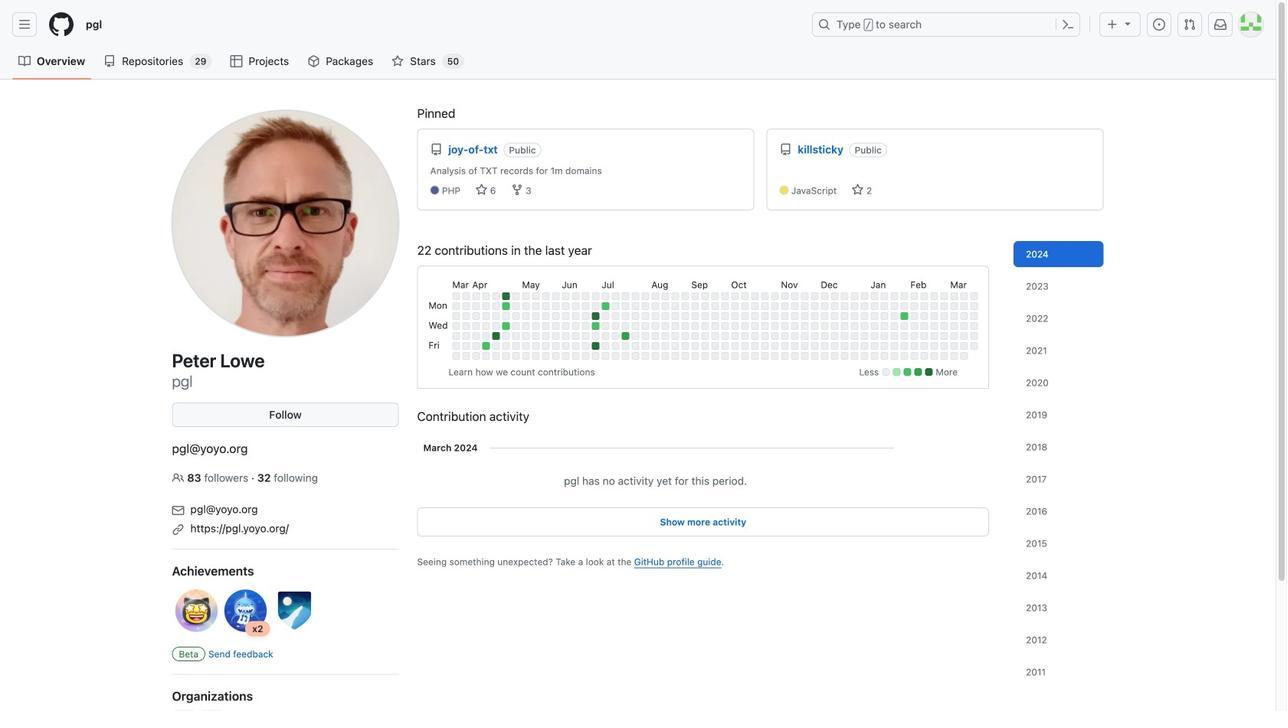 Task type: locate. For each thing, give the bounding box(es) containing it.
1 horizontal spatial repo image
[[430, 144, 443, 156]]

Follow pgl submit
[[172, 403, 399, 428]]

view pgl's full-sized avatar image
[[172, 110, 399, 337]]

link image
[[172, 524, 184, 536]]

2 horizontal spatial repo image
[[780, 144, 792, 156]]

star image
[[392, 55, 404, 67]]

0 horizontal spatial repo image
[[104, 55, 116, 67]]

cell
[[452, 293, 460, 300], [462, 293, 470, 300], [472, 293, 480, 300], [482, 293, 490, 300], [492, 293, 500, 300], [502, 293, 510, 300], [512, 293, 520, 300], [522, 293, 530, 300], [532, 293, 540, 300], [542, 293, 550, 300], [552, 293, 560, 300], [562, 293, 570, 300], [572, 293, 580, 300], [582, 293, 590, 300], [592, 293, 599, 300], [602, 293, 609, 300], [612, 293, 619, 300], [622, 293, 629, 300], [632, 293, 639, 300], [642, 293, 649, 300], [652, 293, 659, 300], [662, 293, 669, 300], [672, 293, 679, 300], [681, 293, 689, 300], [691, 293, 699, 300], [701, 293, 709, 300], [711, 293, 719, 300], [721, 293, 729, 300], [731, 293, 739, 300], [741, 293, 749, 300], [751, 293, 759, 300], [761, 293, 769, 300], [771, 293, 779, 300], [781, 293, 789, 300], [791, 293, 799, 300], [801, 293, 809, 300], [811, 293, 819, 300], [821, 293, 829, 300], [831, 293, 839, 300], [841, 293, 849, 300], [851, 293, 858, 300], [861, 293, 868, 300], [871, 293, 878, 300], [881, 293, 888, 300], [891, 293, 898, 300], [901, 293, 908, 300], [911, 293, 918, 300], [921, 293, 928, 300], [931, 293, 938, 300], [940, 293, 948, 300], [950, 293, 958, 300], [960, 293, 968, 300], [970, 293, 978, 300], [452, 303, 460, 310], [462, 303, 470, 310], [472, 303, 480, 310], [482, 303, 490, 310], [492, 303, 500, 310], [502, 303, 510, 310], [512, 303, 520, 310], [522, 303, 530, 310], [532, 303, 540, 310], [542, 303, 550, 310], [552, 303, 560, 310], [562, 303, 570, 310], [572, 303, 580, 310], [582, 303, 590, 310], [592, 303, 599, 310], [602, 303, 609, 310], [612, 303, 619, 310], [622, 303, 629, 310], [632, 303, 639, 310], [642, 303, 649, 310], [652, 303, 659, 310], [662, 303, 669, 310], [672, 303, 679, 310], [681, 303, 689, 310], [691, 303, 699, 310], [701, 303, 709, 310], [711, 303, 719, 310], [721, 303, 729, 310], [731, 303, 739, 310], [741, 303, 749, 310], [751, 303, 759, 310], [761, 303, 769, 310], [771, 303, 779, 310], [781, 303, 789, 310], [791, 303, 799, 310], [801, 303, 809, 310], [811, 303, 819, 310], [821, 303, 829, 310], [831, 303, 839, 310], [841, 303, 849, 310], [851, 303, 858, 310], [861, 303, 868, 310], [871, 303, 878, 310], [881, 303, 888, 310], [891, 303, 898, 310], [901, 303, 908, 310], [911, 303, 918, 310], [921, 303, 928, 310], [931, 303, 938, 310], [940, 303, 948, 310], [950, 303, 958, 310], [960, 303, 968, 310], [970, 303, 978, 310], [452, 313, 460, 320], [462, 313, 470, 320], [472, 313, 480, 320], [482, 313, 490, 320], [492, 313, 500, 320], [502, 313, 510, 320], [512, 313, 520, 320], [522, 313, 530, 320], [532, 313, 540, 320], [542, 313, 550, 320], [552, 313, 560, 320], [562, 313, 570, 320], [572, 313, 580, 320], [582, 313, 590, 320], [592, 313, 599, 320], [602, 313, 609, 320], [612, 313, 619, 320], [622, 313, 629, 320], [632, 313, 639, 320], [642, 313, 649, 320], [652, 313, 659, 320], [662, 313, 669, 320], [672, 313, 679, 320], [681, 313, 689, 320], [691, 313, 699, 320], [701, 313, 709, 320], [711, 313, 719, 320], [721, 313, 729, 320], [731, 313, 739, 320], [741, 313, 749, 320], [751, 313, 759, 320], [761, 313, 769, 320], [771, 313, 779, 320], [781, 313, 789, 320], [791, 313, 799, 320], [801, 313, 809, 320], [811, 313, 819, 320], [821, 313, 829, 320], [831, 313, 839, 320], [841, 313, 849, 320], [851, 313, 858, 320], [861, 313, 868, 320], [871, 313, 878, 320], [881, 313, 888, 320], [891, 313, 898, 320], [901, 313, 908, 320], [911, 313, 918, 320], [921, 313, 928, 320], [931, 313, 938, 320], [940, 313, 948, 320], [950, 313, 958, 320], [960, 313, 968, 320], [970, 313, 978, 320], [452, 323, 460, 330], [462, 323, 470, 330], [472, 323, 480, 330], [482, 323, 490, 330], [492, 323, 500, 330], [502, 323, 510, 330], [512, 323, 520, 330], [522, 323, 530, 330], [532, 323, 540, 330], [542, 323, 550, 330], [552, 323, 560, 330], [562, 323, 570, 330], [572, 323, 580, 330], [582, 323, 590, 330], [592, 323, 599, 330], [602, 323, 609, 330], [612, 323, 619, 330], [622, 323, 629, 330], [632, 323, 639, 330], [642, 323, 649, 330], [652, 323, 659, 330], [662, 323, 669, 330], [672, 323, 679, 330], [681, 323, 689, 330], [691, 323, 699, 330], [701, 323, 709, 330], [711, 323, 719, 330], [721, 323, 729, 330], [731, 323, 739, 330], [741, 323, 749, 330], [751, 323, 759, 330], [761, 323, 769, 330], [771, 323, 779, 330], [781, 323, 789, 330], [791, 323, 799, 330], [801, 323, 809, 330], [811, 323, 819, 330], [821, 323, 829, 330], [831, 323, 839, 330], [841, 323, 849, 330], [851, 323, 858, 330], [861, 323, 868, 330], [871, 323, 878, 330], [881, 323, 888, 330], [891, 323, 898, 330], [901, 323, 908, 330], [911, 323, 918, 330], [921, 323, 928, 330], [931, 323, 938, 330], [940, 323, 948, 330], [950, 323, 958, 330], [960, 323, 968, 330], [970, 323, 978, 330], [452, 333, 460, 340], [462, 333, 470, 340], [472, 333, 480, 340], [482, 333, 490, 340], [492, 333, 500, 340], [502, 333, 510, 340], [512, 333, 520, 340], [522, 333, 530, 340], [532, 333, 540, 340], [542, 333, 550, 340], [552, 333, 560, 340], [562, 333, 570, 340], [572, 333, 580, 340], [582, 333, 590, 340], [592, 333, 599, 340], [602, 333, 609, 340], [612, 333, 619, 340], [622, 333, 629, 340], [632, 333, 639, 340], [642, 333, 649, 340], [652, 333, 659, 340], [662, 333, 669, 340], [672, 333, 679, 340], [681, 333, 689, 340], [691, 333, 699, 340], [701, 333, 709, 340], [711, 333, 719, 340], [721, 333, 729, 340], [731, 333, 739, 340], [741, 333, 749, 340], [751, 333, 759, 340], [761, 333, 769, 340], [771, 333, 779, 340], [781, 333, 789, 340], [791, 333, 799, 340], [801, 333, 809, 340], [811, 333, 819, 340], [821, 333, 829, 340], [831, 333, 839, 340], [841, 333, 849, 340], [851, 333, 858, 340], [861, 333, 868, 340], [871, 333, 878, 340], [881, 333, 888, 340], [891, 333, 898, 340], [901, 333, 908, 340], [911, 333, 918, 340], [921, 333, 928, 340], [931, 333, 938, 340], [940, 333, 948, 340], [950, 333, 958, 340], [960, 333, 968, 340], [970, 333, 978, 340], [452, 343, 460, 350], [462, 343, 470, 350], [472, 343, 480, 350], [482, 343, 490, 350], [492, 343, 500, 350], [502, 343, 510, 350], [512, 343, 520, 350], [522, 343, 530, 350], [532, 343, 540, 350], [542, 343, 550, 350], [552, 343, 560, 350], [562, 343, 570, 350], [572, 343, 580, 350], [582, 343, 590, 350], [592, 343, 599, 350], [602, 343, 609, 350], [612, 343, 619, 350], [622, 343, 629, 350], [632, 343, 639, 350], [642, 343, 649, 350], [652, 343, 659, 350], [662, 343, 669, 350], [672, 343, 679, 350], [681, 343, 689, 350], [691, 343, 699, 350], [701, 343, 709, 350], [711, 343, 719, 350], [721, 343, 729, 350], [731, 343, 739, 350], [741, 343, 749, 350], [751, 343, 759, 350], [761, 343, 769, 350], [771, 343, 779, 350], [781, 343, 789, 350], [791, 343, 799, 350], [801, 343, 809, 350], [811, 343, 819, 350], [821, 343, 829, 350], [831, 343, 839, 350], [841, 343, 849, 350], [851, 343, 858, 350], [861, 343, 868, 350], [871, 343, 878, 350], [881, 343, 888, 350], [891, 343, 898, 350], [901, 343, 908, 350], [911, 343, 918, 350], [921, 343, 928, 350], [931, 343, 938, 350], [940, 343, 948, 350], [950, 343, 958, 350], [960, 343, 968, 350], [970, 343, 978, 350], [452, 352, 460, 360], [462, 352, 470, 360], [472, 352, 480, 360], [482, 352, 490, 360], [492, 352, 500, 360], [502, 352, 510, 360], [512, 352, 520, 360], [522, 352, 530, 360], [532, 352, 540, 360], [542, 352, 550, 360], [552, 352, 560, 360], [562, 352, 570, 360], [572, 352, 580, 360], [582, 352, 590, 360], [592, 352, 599, 360], [602, 352, 609, 360], [612, 352, 619, 360], [622, 352, 629, 360], [632, 352, 639, 360], [642, 352, 649, 360], [652, 352, 659, 360], [662, 352, 669, 360], [672, 352, 679, 360], [681, 352, 689, 360], [691, 352, 699, 360], [701, 352, 709, 360], [711, 352, 719, 360], [721, 352, 729, 360], [731, 352, 739, 360], [741, 352, 749, 360], [751, 352, 759, 360], [761, 352, 769, 360], [771, 352, 779, 360], [781, 352, 789, 360], [791, 352, 799, 360], [801, 352, 809, 360], [811, 352, 819, 360], [821, 352, 829, 360], [831, 352, 839, 360], [841, 352, 849, 360], [851, 352, 858, 360], [861, 352, 868, 360], [871, 352, 878, 360], [881, 352, 888, 360], [891, 352, 898, 360], [901, 352, 908, 360], [911, 352, 918, 360], [921, 352, 928, 360], [931, 352, 938, 360], [940, 352, 948, 360], [950, 352, 958, 360], [960, 352, 968, 360]]

triangle down image
[[1122, 17, 1134, 30]]

0 horizontal spatial stars image
[[475, 184, 488, 196]]

repo image
[[104, 55, 116, 67], [430, 144, 443, 156], [780, 144, 792, 156]]

book image
[[18, 55, 31, 67]]

forks image
[[511, 184, 523, 196]]

grid
[[426, 276, 980, 362]]

stars image
[[475, 184, 488, 196], [852, 184, 864, 196]]

issue opened image
[[1153, 18, 1166, 31]]

1 horizontal spatial stars image
[[852, 184, 864, 196]]

plus image
[[1107, 18, 1119, 31]]



Task type: describe. For each thing, give the bounding box(es) containing it.
table image
[[230, 55, 243, 67]]

git pull request image
[[1184, 18, 1196, 31]]

achievement: arctic code vault contributor image
[[270, 587, 319, 636]]

email: pgl@yoyo.org element
[[172, 499, 399, 518]]

email: pgl@yoyo.org image
[[172, 505, 184, 517]]

2 stars image from the left
[[852, 184, 864, 196]]

package image
[[307, 55, 320, 67]]

command palette image
[[1062, 18, 1074, 31]]

achievement: pull shark image
[[221, 587, 270, 636]]

feature release label: beta element
[[172, 648, 205, 662]]

notifications image
[[1215, 18, 1227, 31]]

homepage image
[[49, 12, 74, 37]]

achievement: starstruck image
[[172, 587, 221, 636]]

1 stars image from the left
[[475, 184, 488, 196]]

people image
[[172, 472, 184, 485]]



Task type: vqa. For each thing, say whether or not it's contained in the screenshot.
3rd Allow from the bottom of the Pull Requests element
no



